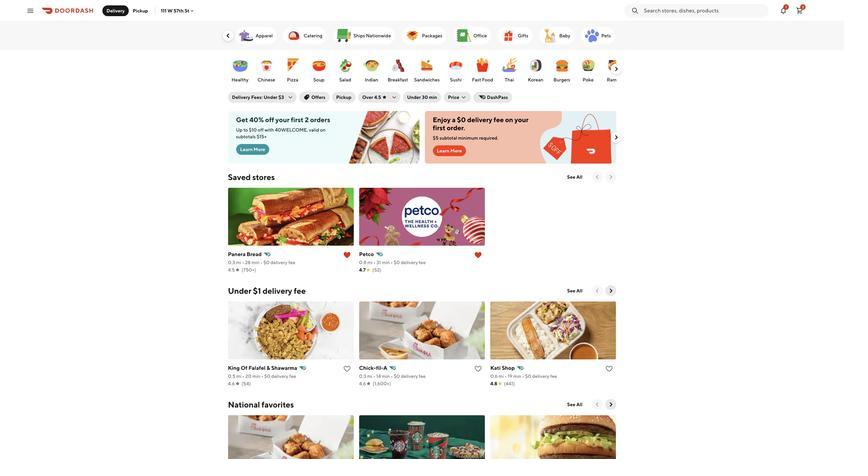 Task type: vqa. For each thing, say whether or not it's contained in the screenshot.
Retail "icon"
no



Task type: describe. For each thing, give the bounding box(es) containing it.
• left 14
[[373, 374, 375, 379]]

click to add this store to your saved list image for chick-fil-a
[[474, 365, 482, 373]]

shawarma
[[271, 365, 297, 372]]

fast food
[[472, 77, 493, 83]]

national favorites
[[228, 400, 294, 410]]

4.5 inside button
[[374, 95, 381, 100]]

get
[[236, 116, 248, 124]]

bread
[[247, 251, 262, 258]]

delivery for king of falafel & shawarma
[[271, 374, 288, 379]]

20
[[245, 374, 251, 379]]

sushi
[[450, 77, 462, 83]]

• up (1,600+)
[[391, 374, 393, 379]]

40welcome,
[[275, 127, 308, 133]]

0.8
[[359, 260, 366, 266]]

see all link for under $1 delivery fee
[[563, 286, 586, 297]]

all for national favorites
[[576, 402, 582, 408]]

king
[[228, 365, 240, 372]]

up
[[236, 127, 242, 133]]

see for national favorites
[[567, 402, 575, 408]]

packages link
[[402, 27, 446, 44]]

dashpass
[[487, 95, 508, 100]]

learn for enjoy a $0 delivery fee on your first order.
[[437, 148, 449, 154]]

korean
[[528, 77, 543, 83]]

learn more for a
[[437, 148, 462, 154]]

• left 20
[[242, 374, 244, 379]]

more for 40%
[[254, 147, 265, 152]]

0 vertical spatial pickup
[[133, 8, 148, 13]]

$​0 for panera bread
[[263, 260, 270, 266]]

thai
[[505, 77, 514, 83]]

over
[[362, 95, 373, 100]]

delivery for petco
[[401, 260, 418, 266]]

• right 19 in the bottom right of the page
[[522, 374, 524, 379]]

• left "31"
[[373, 260, 375, 266]]

fees:
[[251, 95, 263, 100]]

click to add this store to your saved list image for kati shop
[[605, 365, 613, 373]]

up to $10 off with 40welcome, valid on subtotals $15+
[[236, 127, 326, 139]]

(54)
[[242, 381, 251, 387]]

on inside up to $10 off with 40welcome, valid on subtotals $15+
[[320, 127, 326, 133]]

(750+)
[[242, 268, 256, 273]]

next button of carousel image for under $1 delivery fee
[[607, 288, 614, 294]]

baby
[[559, 33, 570, 38]]

required.
[[479, 135, 498, 141]]

stores
[[252, 173, 275, 182]]

• right "31"
[[391, 260, 393, 266]]

4.8
[[490, 381, 497, 387]]

subtotals
[[236, 134, 256, 139]]

19
[[508, 374, 512, 379]]

indian
[[365, 77, 378, 83]]

fee for chick-fil-a
[[419, 374, 426, 379]]

fil-
[[376, 365, 383, 372]]

saved stores link
[[228, 172, 275, 183]]

apparel
[[256, 33, 273, 38]]

min for kati shop
[[513, 374, 521, 379]]

$10
[[249, 127, 257, 133]]

minimum
[[458, 135, 478, 141]]

on inside enjoy a $0 delivery fee on your first order.
[[505, 116, 513, 124]]

4.6 for chick-fil-a
[[359, 381, 366, 387]]

111 w 57th st
[[161, 8, 189, 13]]

get 40% off your first 2 orders
[[236, 116, 330, 124]]

under for under 30 min
[[407, 95, 421, 100]]

111
[[161, 8, 167, 13]]

over 4.5
[[362, 95, 381, 100]]

under 30 min button
[[403, 92, 441, 103]]

$​0 for king of falafel & shawarma
[[264, 374, 270, 379]]

next button of carousel image for saved stores
[[607, 174, 614, 181]]

0.6 mi • 19 min • $​0 delivery fee
[[490, 374, 557, 379]]

st
[[185, 8, 189, 13]]

w
[[167, 8, 173, 13]]

enjoy a $0 delivery fee on your first order.
[[433, 116, 529, 132]]

• down bread on the left
[[260, 260, 262, 266]]

under $1 delivery fee
[[228, 286, 306, 296]]

ships
[[353, 33, 365, 38]]

your inside enjoy a $0 delivery fee on your first order.
[[515, 116, 529, 124]]

1 your from the left
[[275, 116, 289, 124]]

0.5
[[228, 374, 235, 379]]

falafel
[[249, 365, 265, 372]]

kati shop
[[490, 365, 515, 372]]

delivery inside enjoy a $0 delivery fee on your first order.
[[467, 116, 492, 124]]

saved stores
[[228, 173, 275, 182]]

soup
[[313, 77, 324, 83]]

ramen
[[607, 77, 622, 83]]

under for under $1 delivery fee
[[228, 286, 251, 296]]

delivery for delivery
[[106, 8, 125, 13]]

1 horizontal spatial pickup button
[[332, 92, 355, 103]]

order.
[[447, 124, 465, 132]]

min for king of falafel & shawarma
[[252, 374, 260, 379]]

$5
[[433, 135, 439, 141]]

ships nationwide link
[[333, 27, 395, 44]]

all for under $1 delivery fee
[[576, 288, 582, 294]]

see all link for saved stores
[[563, 172, 586, 183]]

panera bread
[[228, 251, 262, 258]]

price button
[[444, 92, 471, 103]]

(52)
[[372, 268, 381, 273]]

0 horizontal spatial pickup button
[[129, 5, 152, 16]]

of
[[241, 365, 247, 372]]

30
[[422, 95, 428, 100]]

1 vertical spatial next button of carousel image
[[613, 134, 619, 141]]

chick-
[[359, 365, 376, 372]]

ships nationwide image
[[336, 28, 352, 44]]

$​0 for kati shop
[[525, 374, 531, 379]]

111 w 57th st button
[[161, 8, 195, 13]]

$0
[[457, 116, 466, 124]]

mi for panera bread
[[236, 260, 241, 266]]

31
[[376, 260, 381, 266]]

learn more button for 40%
[[236, 144, 269, 155]]

0.8 mi • 31 min • $​0 delivery fee
[[359, 260, 426, 266]]

salad
[[339, 77, 351, 83]]

1 horizontal spatial pickup
[[336, 95, 351, 100]]

min for petco
[[382, 260, 390, 266]]

valid
[[309, 127, 319, 133]]

fee for petco
[[419, 260, 426, 266]]

orders
[[310, 116, 330, 124]]

2 vertical spatial next button of carousel image
[[607, 402, 614, 408]]

28
[[245, 260, 251, 266]]

• left 19 in the bottom right of the page
[[505, 374, 507, 379]]

click to remove this store from your saved list image
[[474, 251, 482, 259]]

shop
[[502, 365, 515, 372]]

0 horizontal spatial first
[[291, 116, 303, 124]]

see for under $1 delivery fee
[[567, 288, 575, 294]]

price
[[448, 95, 459, 100]]



Task type: locate. For each thing, give the bounding box(es) containing it.
fee
[[494, 116, 504, 124], [288, 260, 295, 266], [419, 260, 426, 266], [294, 286, 306, 296], [289, 374, 296, 379], [419, 374, 426, 379], [550, 374, 557, 379]]

1 vertical spatial on
[[320, 127, 326, 133]]

under
[[264, 95, 277, 100], [407, 95, 421, 100], [228, 286, 251, 296]]

1 horizontal spatial first
[[433, 124, 445, 132]]

under 30 min
[[407, 95, 437, 100]]

delivery for delivery fees: under $3
[[232, 95, 250, 100]]

see
[[567, 175, 575, 180], [567, 288, 575, 294], [567, 402, 575, 408]]

0 vertical spatial next button of carousel image
[[607, 174, 614, 181]]

first left 2
[[291, 116, 303, 124]]

2 see from the top
[[567, 288, 575, 294]]

mi
[[236, 260, 241, 266], [367, 260, 373, 266], [236, 374, 242, 379], [367, 374, 372, 379], [499, 374, 504, 379]]

0 vertical spatial 0.3
[[228, 260, 235, 266]]

office
[[473, 33, 487, 38]]

0 horizontal spatial previous button of carousel image
[[225, 32, 231, 39]]

fee inside enjoy a $0 delivery fee on your first order.
[[494, 116, 504, 124]]

mi down chick-
[[367, 374, 372, 379]]

learn
[[240, 147, 253, 152], [437, 148, 449, 154]]

0 vertical spatial pickup button
[[129, 5, 152, 16]]

baby image
[[542, 28, 558, 44]]

1 vertical spatial pickup
[[336, 95, 351, 100]]

delivery right $1 at the left of the page
[[263, 286, 292, 296]]

fee for kati shop
[[550, 374, 557, 379]]

learn for get 40% off your first 2 orders
[[240, 147, 253, 152]]

notification bell image
[[779, 7, 787, 15]]

2 vertical spatial see all link
[[563, 400, 586, 410]]

learn more button down subtotal
[[433, 146, 466, 156]]

delivery fees: under $3
[[232, 95, 284, 100]]

a
[[383, 365, 387, 372]]

enjoy
[[433, 116, 451, 124]]

pets link
[[581, 27, 615, 44]]

3 see all from the top
[[567, 402, 582, 408]]

king of falafel & shawarma
[[228, 365, 297, 372]]

2 all from the top
[[576, 288, 582, 294]]

packages image
[[404, 28, 421, 44]]

• left 28
[[242, 260, 244, 266]]

1 4.6 from the left
[[228, 381, 235, 387]]

1 vertical spatial see
[[567, 288, 575, 294]]

3 see all link from the top
[[563, 400, 586, 410]]

pickup
[[133, 8, 148, 13], [336, 95, 351, 100]]

on right valid
[[320, 127, 326, 133]]

1 horizontal spatial previous button of carousel image
[[594, 288, 601, 294]]

mi for petco
[[367, 260, 373, 266]]

1 horizontal spatial 4.6
[[359, 381, 366, 387]]

min right "31"
[[382, 260, 390, 266]]

national favorites link
[[228, 400, 294, 410]]

ships nationwide
[[353, 33, 391, 38]]

nationwide
[[366, 33, 391, 38]]

next button of carousel image
[[613, 66, 619, 72], [613, 134, 619, 141], [607, 402, 614, 408]]

off inside up to $10 off with 40welcome, valid on subtotals $15+
[[258, 127, 264, 133]]

previous button of carousel image for saved stores
[[594, 174, 601, 181]]

mi for king of falafel & shawarma
[[236, 374, 242, 379]]

1 vertical spatial see all link
[[563, 286, 586, 297]]

0 horizontal spatial pickup
[[133, 8, 148, 13]]

0 horizontal spatial 4.5
[[228, 268, 235, 273]]

first inside enjoy a $0 delivery fee on your first order.
[[433, 124, 445, 132]]

1 previous button of carousel image from the top
[[594, 174, 601, 181]]

apparel image
[[238, 28, 254, 44]]

off up $15+
[[258, 127, 264, 133]]

with
[[265, 127, 274, 133]]

4.6 for king of falafel & shawarma
[[228, 381, 235, 387]]

2 next button of carousel image from the top
[[607, 288, 614, 294]]

kati
[[490, 365, 501, 372]]

2 4.6 from the left
[[359, 381, 366, 387]]

0 vertical spatial see all
[[567, 175, 582, 180]]

under inside button
[[407, 95, 421, 100]]

fee for king of falafel & shawarma
[[289, 374, 296, 379]]

next button of carousel image
[[607, 174, 614, 181], [607, 288, 614, 294]]

delivery right "31"
[[401, 260, 418, 266]]

0.6
[[490, 374, 498, 379]]

offers button
[[299, 92, 329, 103]]

mi down panera
[[236, 260, 241, 266]]

1 vertical spatial previous button of carousel image
[[594, 402, 601, 408]]

poke
[[583, 77, 594, 83]]

delivery right the $0
[[467, 116, 492, 124]]

(441)
[[504, 381, 515, 387]]

see for saved stores
[[567, 175, 575, 180]]

0 horizontal spatial your
[[275, 116, 289, 124]]

57th
[[174, 8, 184, 13]]

0.3 for panera bread
[[228, 260, 235, 266]]

0 vertical spatial delivery
[[106, 8, 125, 13]]

0 vertical spatial off
[[265, 116, 274, 124]]

1 horizontal spatial 4.5
[[374, 95, 381, 100]]

3 button
[[793, 4, 806, 17]]

petco
[[359, 251, 374, 258]]

under left $1 at the left of the page
[[228, 286, 251, 296]]

delivery
[[467, 116, 492, 124], [270, 260, 287, 266], [401, 260, 418, 266], [263, 286, 292, 296], [271, 374, 288, 379], [401, 374, 418, 379], [532, 374, 549, 379]]

1 horizontal spatial click to add this store to your saved list image
[[605, 365, 613, 373]]

gifts image
[[500, 28, 517, 44]]

all for saved stores
[[576, 175, 582, 180]]

previous button of carousel image
[[594, 174, 601, 181], [594, 402, 601, 408]]

fee for panera bread
[[288, 260, 295, 266]]

0 vertical spatial see all link
[[563, 172, 586, 183]]

min right 19 in the bottom right of the page
[[513, 374, 521, 379]]

office image
[[456, 28, 472, 44]]

breakfast
[[388, 77, 408, 83]]

burgers
[[554, 77, 570, 83]]

2 previous button of carousel image from the top
[[594, 402, 601, 408]]

learn more button down subtotals
[[236, 144, 269, 155]]

0.3 mi • 14 min • $​0 delivery fee
[[359, 374, 426, 379]]

pickup button left "111"
[[129, 5, 152, 16]]

your
[[275, 116, 289, 124], [515, 116, 529, 124]]

3
[[802, 5, 804, 9]]

1 horizontal spatial more
[[450, 148, 462, 154]]

gifts link
[[498, 27, 532, 44]]

first
[[291, 116, 303, 124], [433, 124, 445, 132]]

learn more button
[[236, 144, 269, 155], [433, 146, 466, 156]]

learn more
[[240, 147, 265, 152], [437, 148, 462, 154]]

catering image
[[286, 28, 302, 44]]

learn more for 40%
[[240, 147, 265, 152]]

0.3 for chick-fil-a
[[359, 374, 366, 379]]

see all link
[[563, 172, 586, 183], [563, 286, 586, 297], [563, 400, 586, 410]]

0 vertical spatial on
[[505, 116, 513, 124]]

1 see all from the top
[[567, 175, 582, 180]]

delivery for kati shop
[[532, 374, 549, 379]]

2 vertical spatial all
[[576, 402, 582, 408]]

gifts
[[518, 33, 528, 38]]

2 your from the left
[[515, 116, 529, 124]]

&
[[267, 365, 270, 372]]

packages
[[422, 33, 442, 38]]

3 all from the top
[[576, 402, 582, 408]]

on
[[505, 116, 513, 124], [320, 127, 326, 133]]

1 vertical spatial previous button of carousel image
[[594, 288, 601, 294]]

0.3 down panera
[[228, 260, 235, 266]]

0.3 mi • 28 min • $​0 delivery fee
[[228, 260, 295, 266]]

to
[[243, 127, 248, 133]]

3 see from the top
[[567, 402, 575, 408]]

offers
[[311, 95, 325, 100]]

0 horizontal spatial on
[[320, 127, 326, 133]]

national
[[228, 400, 260, 410]]

$​0 for chick-fil-a
[[394, 374, 400, 379]]

0 horizontal spatial 0.3
[[228, 260, 235, 266]]

dashpass button
[[473, 92, 512, 103]]

0 horizontal spatial more
[[254, 147, 265, 152]]

min right 20
[[252, 374, 260, 379]]

learn more button for a
[[433, 146, 466, 156]]

previous button of carousel image
[[225, 32, 231, 39], [594, 288, 601, 294]]

learn more down subtotal
[[437, 148, 462, 154]]

1 horizontal spatial under
[[264, 95, 277, 100]]

see all for national favorites
[[567, 402, 582, 408]]

2 see all from the top
[[567, 288, 582, 294]]

all
[[576, 175, 582, 180], [576, 288, 582, 294], [576, 402, 582, 408]]

more down subtotal
[[450, 148, 462, 154]]

pickup button down salad
[[332, 92, 355, 103]]

1 horizontal spatial off
[[265, 116, 274, 124]]

healthy
[[232, 77, 249, 83]]

2 vertical spatial see all
[[567, 402, 582, 408]]

1 vertical spatial next button of carousel image
[[607, 288, 614, 294]]

1 next button of carousel image from the top
[[607, 174, 614, 181]]

$​0 down &
[[264, 374, 270, 379]]

2 horizontal spatial under
[[407, 95, 421, 100]]

previous button of carousel image for national favorites
[[594, 402, 601, 408]]

1 horizontal spatial learn more
[[437, 148, 462, 154]]

1 vertical spatial 4.5
[[228, 268, 235, 273]]

min
[[429, 95, 437, 100], [252, 260, 260, 266], [382, 260, 390, 266], [252, 374, 260, 379], [382, 374, 390, 379], [513, 374, 521, 379]]

pickup left "111"
[[133, 8, 148, 13]]

0 horizontal spatial delivery
[[106, 8, 125, 13]]

off up with
[[265, 116, 274, 124]]

0 horizontal spatial learn
[[240, 147, 253, 152]]

under left '30'
[[407, 95, 421, 100]]

fast
[[472, 77, 481, 83]]

0 horizontal spatial under
[[228, 286, 251, 296]]

1 vertical spatial see all
[[567, 288, 582, 294]]

0.3 down chick-
[[359, 374, 366, 379]]

Store search: begin typing to search for stores available on DoorDash text field
[[644, 7, 765, 14]]

4.6 down chick-
[[359, 381, 366, 387]]

1 vertical spatial pickup button
[[332, 92, 355, 103]]

1 vertical spatial first
[[433, 124, 445, 132]]

1 horizontal spatial on
[[505, 116, 513, 124]]

1 see all link from the top
[[563, 172, 586, 183]]

baby link
[[539, 27, 574, 44]]

click to remove this store from your saved list image
[[343, 251, 351, 259]]

1 horizontal spatial your
[[515, 116, 529, 124]]

2 click to add this store to your saved list image from the left
[[605, 365, 613, 373]]

1 horizontal spatial learn
[[437, 148, 449, 154]]

more for a
[[450, 148, 462, 154]]

1 horizontal spatial learn more button
[[433, 146, 466, 156]]

learn more down subtotals
[[240, 147, 265, 152]]

$​0 right 28
[[263, 260, 270, 266]]

$3
[[278, 95, 284, 100]]

min right 14
[[382, 374, 390, 379]]

4.7
[[359, 268, 366, 273]]

1
[[785, 5, 787, 9]]

delivery up under $1 delivery fee link at left bottom
[[270, 260, 287, 266]]

delivery right 14
[[401, 374, 418, 379]]

see all link for national favorites
[[563, 400, 586, 410]]

pets
[[601, 33, 611, 38]]

• down "king of falafel & shawarma"
[[261, 374, 263, 379]]

min inside under 30 min button
[[429, 95, 437, 100]]

0.5 mi • 20 min • $​0 delivery fee
[[228, 374, 296, 379]]

learn down subtotals
[[240, 147, 253, 152]]

$15+
[[257, 134, 267, 139]]

1 vertical spatial delivery
[[232, 95, 250, 100]]

see all for under $1 delivery fee
[[567, 288, 582, 294]]

1 vertical spatial off
[[258, 127, 264, 133]]

learn down subtotal
[[437, 148, 449, 154]]

$​0 right 19 in the bottom right of the page
[[525, 374, 531, 379]]

favorites
[[262, 400, 294, 410]]

0 vertical spatial previous button of carousel image
[[225, 32, 231, 39]]

min right 28
[[252, 260, 260, 266]]

min for chick-fil-a
[[382, 374, 390, 379]]

open menu image
[[26, 7, 34, 15]]

more down $15+
[[254, 147, 265, 152]]

delivery for chick-fil-a
[[401, 374, 418, 379]]

2 vertical spatial see
[[567, 402, 575, 408]]

4.5 down panera
[[228, 268, 235, 273]]

2 items, open order cart image
[[796, 7, 804, 15]]

first down enjoy
[[433, 124, 445, 132]]

0 horizontal spatial off
[[258, 127, 264, 133]]

$1
[[253, 286, 261, 296]]

mi right 0.5
[[236, 374, 242, 379]]

click to add this store to your saved list image
[[474, 365, 482, 373], [605, 365, 613, 373]]

a
[[452, 116, 456, 124]]

0 vertical spatial first
[[291, 116, 303, 124]]

0 vertical spatial 4.5
[[374, 95, 381, 100]]

0 vertical spatial next button of carousel image
[[613, 66, 619, 72]]

1 horizontal spatial delivery
[[232, 95, 250, 100]]

40%
[[249, 116, 264, 124]]

subtotal
[[439, 135, 457, 141]]

min right '30'
[[429, 95, 437, 100]]

1 horizontal spatial 0.3
[[359, 374, 366, 379]]

click to add this store to your saved list image
[[343, 365, 351, 373]]

see all for saved stores
[[567, 175, 582, 180]]

saved
[[228, 173, 251, 182]]

0 horizontal spatial click to add this store to your saved list image
[[474, 365, 482, 373]]

$5 subtotal minimum required.
[[433, 135, 498, 141]]

4.5 right over
[[374, 95, 381, 100]]

0 vertical spatial see
[[567, 175, 575, 180]]

4.6 down 0.5
[[228, 381, 235, 387]]

1 see from the top
[[567, 175, 575, 180]]

delivery inside "button"
[[106, 8, 125, 13]]

on down 'dashpass'
[[505, 116, 513, 124]]

pickup down salad
[[336, 95, 351, 100]]

mi right "0.6"
[[499, 374, 504, 379]]

under $1 delivery fee link
[[228, 286, 306, 297]]

$​0 right 14
[[394, 374, 400, 379]]

0.3
[[228, 260, 235, 266], [359, 374, 366, 379]]

delivery down shawarma
[[271, 374, 288, 379]]

mi for chick-fil-a
[[367, 374, 372, 379]]

pickup button
[[129, 5, 152, 16], [332, 92, 355, 103]]

1 vertical spatial 0.3
[[359, 374, 366, 379]]

delivery right 19 in the bottom right of the page
[[532, 374, 549, 379]]

delivery button
[[102, 5, 129, 16]]

1 click to add this store to your saved list image from the left
[[474, 365, 482, 373]]

0 horizontal spatial learn more
[[240, 147, 265, 152]]

min for panera bread
[[252, 260, 260, 266]]

catering
[[304, 33, 322, 38]]

$​0 for petco
[[394, 260, 400, 266]]

sandwiches
[[414, 77, 440, 83]]

1 vertical spatial all
[[576, 288, 582, 294]]

0 vertical spatial all
[[576, 175, 582, 180]]

2 see all link from the top
[[563, 286, 586, 297]]

1 all from the top
[[576, 175, 582, 180]]

mi right 0.8 at the bottom of page
[[367, 260, 373, 266]]

chinese
[[258, 77, 275, 83]]

$​0
[[263, 260, 270, 266], [394, 260, 400, 266], [264, 374, 270, 379], [394, 374, 400, 379], [525, 374, 531, 379]]

0 horizontal spatial 4.6
[[228, 381, 235, 387]]

mi for kati shop
[[499, 374, 504, 379]]

0 vertical spatial previous button of carousel image
[[594, 174, 601, 181]]

pets image
[[584, 28, 600, 44]]

chick-fil-a
[[359, 365, 387, 372]]

$​0 right "31"
[[394, 260, 400, 266]]

under left $3
[[264, 95, 277, 100]]

0 horizontal spatial learn more button
[[236, 144, 269, 155]]

delivery for panera bread
[[270, 260, 287, 266]]



